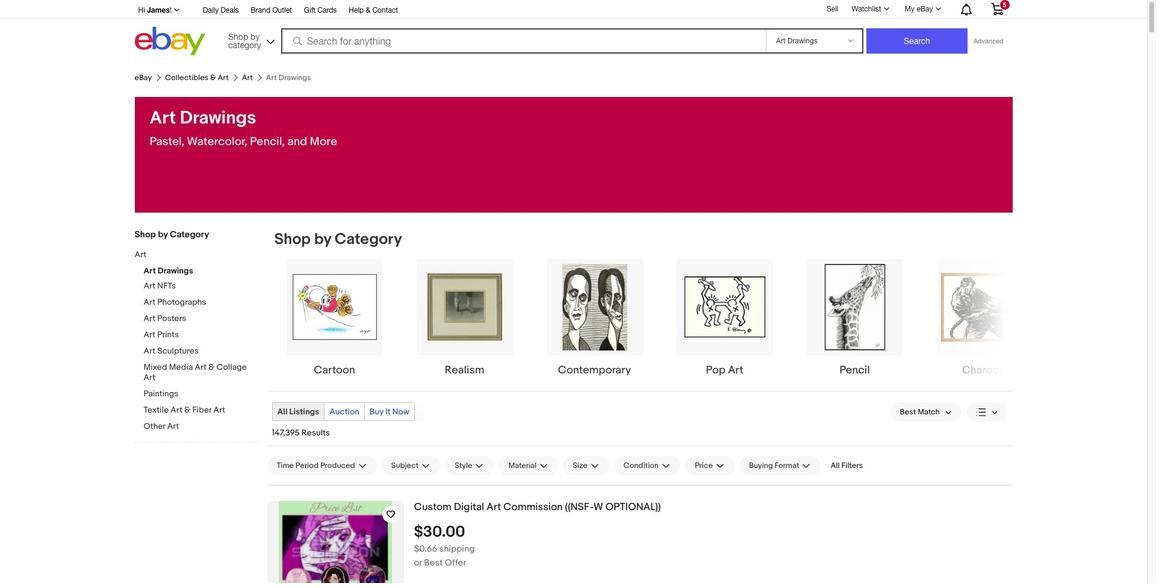 Task type: describe. For each thing, give the bounding box(es) containing it.
by for art link to the bottom
[[158, 229, 168, 240]]

collectibles & art link
[[165, 73, 229, 83]]

$0.66
[[414, 543, 438, 555]]

daily deals link
[[203, 4, 239, 17]]

deals
[[221, 6, 239, 14]]

paintings link
[[144, 389, 258, 400]]

brand outlet link
[[251, 4, 292, 17]]

my
[[905, 5, 915, 13]]

auction
[[330, 407, 360, 417]]

$30.00
[[414, 523, 466, 542]]

james
[[147, 5, 170, 14]]

gift cards
[[304, 6, 337, 14]]

all listings link
[[273, 403, 324, 421]]

photographs
[[157, 297, 206, 307]]

pop art
[[706, 364, 744, 377]]

results
[[302, 428, 330, 438]]

!
[[170, 6, 172, 14]]

ebay inside account 'navigation'
[[917, 5, 934, 13]]

time period produced
[[277, 461, 355, 471]]

custom digital art commission ((nsf-w optional))
[[414, 501, 661, 513]]

collectibles & art
[[165, 73, 229, 83]]

ebay inside art drawings main content
[[135, 73, 152, 83]]

shop by category for cartoon 'link'
[[274, 230, 402, 249]]

sculptures
[[157, 346, 199, 356]]

style button
[[445, 456, 494, 475]]

cartoon link
[[274, 259, 395, 378]]

by inside shop by category
[[251, 32, 260, 41]]

outlet
[[273, 6, 292, 14]]

listings
[[290, 407, 320, 417]]

5 link
[[984, 0, 1011, 17]]

contemporary
[[558, 364, 632, 377]]

by for cartoon 'link'
[[314, 230, 331, 249]]

collectibles
[[165, 73, 209, 83]]

size
[[573, 461, 588, 471]]

and
[[288, 135, 307, 149]]

art nfts link
[[144, 281, 258, 292]]

mixed media art & collage art link
[[144, 362, 258, 384]]

contemporary link
[[535, 259, 655, 378]]

art drawings pastel, watercolor, pencil, and more
[[150, 107, 337, 149]]

custom
[[414, 501, 452, 513]]

digital
[[454, 501, 485, 513]]

shop by category button
[[223, 27, 277, 53]]

size button
[[563, 456, 609, 475]]

0 vertical spatial art link
[[242, 73, 253, 83]]

more
[[310, 135, 337, 149]]

147,395
[[272, 428, 300, 438]]

help & contact
[[349, 6, 398, 14]]

realism image
[[417, 259, 513, 355]]

shop by category banner
[[132, 0, 1013, 58]]

brand outlet
[[251, 6, 292, 14]]

watercolor,
[[187, 135, 247, 149]]

pencil,
[[250, 135, 285, 149]]

now
[[393, 407, 410, 417]]

realism
[[445, 364, 485, 377]]

((nsf-
[[565, 501, 594, 513]]

my ebay
[[905, 5, 934, 13]]

textile
[[144, 405, 169, 415]]

& left fiber
[[184, 405, 191, 415]]

& down the art sculptures link
[[209, 362, 215, 372]]

art sculptures link
[[144, 346, 258, 357]]

buy
[[370, 407, 384, 417]]

brand
[[251, 6, 271, 14]]

best inside best match dropdown button
[[901, 407, 917, 417]]

art inside art drawings pastel, watercolor, pencil, and more
[[150, 107, 176, 129]]

best inside $30.00 $0.66 shipping or best offer
[[424, 557, 443, 569]]

all filters
[[831, 461, 864, 471]]

gift
[[304, 6, 316, 14]]

buying format
[[750, 461, 800, 471]]

all for all filters
[[831, 461, 840, 471]]

category for art link to the bottom
[[170, 229, 209, 240]]

commission
[[504, 501, 563, 513]]

pop art image
[[677, 259, 773, 355]]

pencil
[[840, 364, 871, 377]]

w
[[594, 501, 603, 513]]

all for all listings
[[277, 407, 288, 417]]

daily
[[203, 6, 219, 14]]

other
[[144, 421, 165, 431]]

pencil image
[[807, 259, 903, 355]]

charcoal
[[963, 364, 1008, 377]]

cartoon image
[[286, 259, 383, 355]]

help & contact link
[[349, 4, 398, 17]]

sell
[[827, 5, 839, 13]]

auction link
[[325, 403, 364, 421]]

price button
[[686, 456, 735, 475]]

paintings
[[144, 389, 179, 399]]

my ebay link
[[899, 2, 947, 16]]

condition button
[[614, 456, 681, 475]]

watchlist
[[852, 5, 882, 13]]



Task type: locate. For each thing, give the bounding box(es) containing it.
0 horizontal spatial by
[[158, 229, 168, 240]]

drawings inside art art drawings art nfts art photographs art posters art prints art sculptures mixed media art & collage art paintings textile art & fiber art other art
[[158, 266, 193, 276]]

subject button
[[382, 456, 441, 475]]

drawings
[[180, 107, 256, 129], [158, 266, 193, 276]]

buying format button
[[740, 456, 822, 475]]

by
[[251, 32, 260, 41], [158, 229, 168, 240], [314, 230, 331, 249]]

help
[[349, 6, 364, 14]]

shipping
[[440, 543, 475, 555]]

art prints link
[[144, 330, 258, 341]]

ebay left collectibles
[[135, 73, 152, 83]]

1 horizontal spatial ebay
[[917, 5, 934, 13]]

& right collectibles
[[210, 73, 216, 83]]

daily deals
[[203, 6, 239, 14]]

1 vertical spatial art link
[[135, 249, 249, 261]]

none submit inside shop by category banner
[[867, 28, 968, 54]]

1 horizontal spatial shop by category
[[274, 230, 402, 249]]

gift cards link
[[304, 4, 337, 17]]

art photographs link
[[144, 297, 258, 308]]

&
[[366, 6, 371, 14], [210, 73, 216, 83], [209, 362, 215, 372], [184, 405, 191, 415]]

ebay right the my
[[917, 5, 934, 13]]

style
[[455, 461, 473, 471]]

all
[[277, 407, 288, 417], [831, 461, 840, 471]]

art link
[[242, 73, 253, 83], [135, 249, 249, 261]]

shop by category for art link to the bottom
[[135, 229, 209, 240]]

0 vertical spatial all
[[277, 407, 288, 417]]

best left match
[[901, 407, 917, 417]]

0 vertical spatial drawings
[[180, 107, 256, 129]]

posters
[[157, 313, 186, 324]]

drawings inside art drawings pastel, watercolor, pencil, and more
[[180, 107, 256, 129]]

hi
[[138, 6, 145, 14]]

charcoal image
[[937, 259, 1034, 355]]

filters
[[842, 461, 864, 471]]

1 horizontal spatial by
[[251, 32, 260, 41]]

material button
[[499, 456, 559, 475]]

0 horizontal spatial ebay
[[135, 73, 152, 83]]

category for cartoon 'link'
[[335, 230, 402, 249]]

buy it now link
[[365, 403, 414, 421]]

None submit
[[867, 28, 968, 54]]

drawings up "nfts"
[[158, 266, 193, 276]]

0 vertical spatial ebay
[[917, 5, 934, 13]]

1 horizontal spatial category
[[335, 230, 402, 249]]

best
[[901, 407, 917, 417], [424, 557, 443, 569]]

shop
[[228, 32, 248, 41], [135, 229, 156, 240], [274, 230, 311, 249]]

textile art & fiber art link
[[144, 405, 258, 416]]

shop for art link to the bottom
[[135, 229, 156, 240]]

optional))
[[606, 501, 661, 513]]

art link up the art nfts "link"
[[135, 249, 249, 261]]

format
[[775, 461, 800, 471]]

all filters button
[[826, 456, 868, 475]]

1 horizontal spatial best
[[901, 407, 917, 417]]

1 vertical spatial drawings
[[158, 266, 193, 276]]

account navigation
[[132, 0, 1013, 19]]

sell link
[[822, 5, 844, 13]]

1 vertical spatial ebay
[[135, 73, 152, 83]]

media
[[169, 362, 193, 372]]

all inside button
[[831, 461, 840, 471]]

realism link
[[405, 259, 525, 378]]

art posters link
[[144, 313, 258, 325]]

2 horizontal spatial by
[[314, 230, 331, 249]]

shop for cartoon 'link'
[[274, 230, 311, 249]]

drawings up watercolor,
[[180, 107, 256, 129]]

subject
[[391, 461, 419, 471]]

art link down category
[[242, 73, 253, 83]]

& right the help
[[366, 6, 371, 14]]

ebay link
[[135, 73, 152, 83]]

contemporary image
[[547, 259, 643, 355]]

2 horizontal spatial shop
[[274, 230, 311, 249]]

custom digital art commission ((nsf-w optional)) link
[[414, 501, 1013, 514]]

1 horizontal spatial all
[[831, 461, 840, 471]]

cartoon
[[314, 364, 355, 377]]

offer
[[445, 557, 467, 569]]

pop
[[706, 364, 726, 377]]

view: list view image
[[976, 406, 999, 418]]

cards
[[318, 6, 337, 14]]

produced
[[320, 461, 355, 471]]

contact
[[373, 6, 398, 14]]

shop by category
[[135, 229, 209, 240], [274, 230, 402, 249]]

or
[[414, 557, 422, 569]]

advanced link
[[968, 29, 1010, 53]]

time
[[277, 461, 294, 471]]

material
[[509, 461, 537, 471]]

all left 'filters'
[[831, 461, 840, 471]]

fiber
[[192, 405, 212, 415]]

buy it now
[[370, 407, 410, 417]]

& inside account 'navigation'
[[366, 6, 371, 14]]

it
[[386, 407, 391, 417]]

5
[[1003, 1, 1007, 8]]

all up '147,395'
[[277, 407, 288, 417]]

0 horizontal spatial category
[[170, 229, 209, 240]]

0 vertical spatial best
[[901, 407, 917, 417]]

category
[[228, 40, 261, 50]]

Search for anything text field
[[283, 30, 764, 52]]

1 horizontal spatial shop
[[228, 32, 248, 41]]

$30.00 $0.66 shipping or best offer
[[414, 523, 475, 569]]

shop inside shop by category
[[228, 32, 248, 41]]

art
[[218, 73, 229, 83], [242, 73, 253, 83], [150, 107, 176, 129], [135, 249, 147, 260], [144, 266, 156, 276], [144, 281, 156, 291], [144, 297, 156, 307], [144, 313, 156, 324], [144, 330, 156, 340], [144, 346, 156, 356], [195, 362, 207, 372], [728, 364, 744, 377], [144, 372, 156, 383], [171, 405, 183, 415], [214, 405, 225, 415], [167, 421, 179, 431], [487, 501, 501, 513]]

other art link
[[144, 421, 258, 433]]

buying
[[750, 461, 773, 471]]

best right or
[[424, 557, 443, 569]]

match
[[918, 407, 940, 417]]

all listings
[[277, 407, 320, 417]]

art art drawings art nfts art photographs art posters art prints art sculptures mixed media art & collage art paintings textile art & fiber art other art
[[135, 249, 247, 431]]

best match button
[[891, 402, 962, 422]]

1 vertical spatial best
[[424, 557, 443, 569]]

custom digital art commission ((nsf-w optional)) image
[[279, 501, 392, 583]]

advanced
[[974, 37, 1004, 45]]

period
[[296, 461, 319, 471]]

0 horizontal spatial shop by category
[[135, 229, 209, 240]]

category
[[170, 229, 209, 240], [335, 230, 402, 249]]

0 horizontal spatial best
[[424, 557, 443, 569]]

1 vertical spatial all
[[831, 461, 840, 471]]

collage
[[217, 362, 247, 372]]

0 horizontal spatial shop
[[135, 229, 156, 240]]

prints
[[157, 330, 179, 340]]

best match
[[901, 407, 940, 417]]

0 horizontal spatial all
[[277, 407, 288, 417]]

mixed
[[144, 362, 167, 372]]

art drawings main content
[[125, 68, 1046, 583]]

time period produced button
[[267, 456, 377, 475]]

147,395 results
[[272, 428, 330, 438]]



Task type: vqa. For each thing, say whether or not it's contained in the screenshot.
Shop within Shop by category
yes



